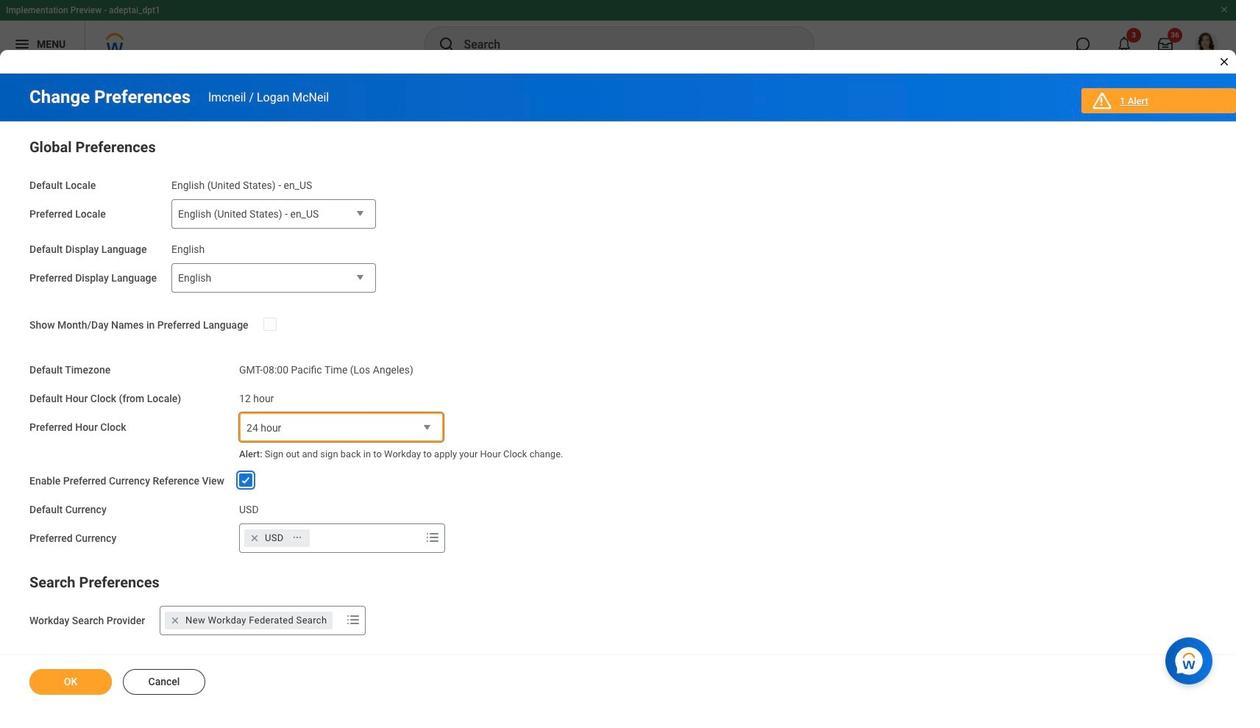 Task type: vqa. For each thing, say whether or not it's contained in the screenshot.
ext link image
no



Task type: locate. For each thing, give the bounding box(es) containing it.
2 group from the top
[[29, 571, 1207, 636]]

check small image
[[237, 472, 255, 490]]

usd element left related actions icon
[[265, 532, 284, 545]]

new workday federated search element
[[186, 614, 327, 628]]

1 vertical spatial prompts image
[[345, 611, 362, 629]]

1 horizontal spatial x small image
[[247, 531, 262, 546]]

x small image
[[247, 531, 262, 546], [168, 614, 183, 628]]

1 vertical spatial x small image
[[168, 614, 183, 628]]

banner
[[0, 0, 1237, 68]]

usd element down check small image
[[239, 501, 259, 516]]

0 horizontal spatial prompts image
[[345, 611, 362, 629]]

1 vertical spatial group
[[29, 571, 1207, 636]]

0 horizontal spatial x small image
[[168, 614, 183, 628]]

1 horizontal spatial prompts image
[[424, 529, 442, 547]]

gmt-08:00 pacific time (los angeles) element
[[239, 362, 414, 376]]

main content
[[0, 74, 1237, 709]]

english (united states) - en_us element
[[172, 177, 312, 191]]

new workday federated search, press delete to clear value. option
[[165, 612, 333, 630]]

1 vertical spatial usd element
[[265, 532, 284, 545]]

usd element
[[239, 501, 259, 516], [265, 532, 284, 545]]

dialog
[[0, 0, 1237, 709]]

english element
[[172, 241, 205, 255]]

0 vertical spatial usd element
[[239, 501, 259, 516]]

0 vertical spatial x small image
[[247, 531, 262, 546]]

prompts image
[[424, 529, 442, 547], [345, 611, 362, 629]]

workday assistant region
[[1166, 632, 1219, 685]]

0 vertical spatial prompts image
[[424, 529, 442, 547]]

x small image inside new workday federated search, press delete to clear value. "option"
[[168, 614, 183, 628]]

profile logan mcneil element
[[1187, 28, 1228, 60]]

search image
[[438, 35, 455, 53]]

x small image for new workday federated search element
[[168, 614, 183, 628]]

x small image inside usd, press delete to clear value. option
[[247, 531, 262, 546]]

1 horizontal spatial usd element
[[265, 532, 284, 545]]

0 horizontal spatial usd element
[[239, 501, 259, 516]]

close change preferences image
[[1219, 56, 1231, 68]]

0 vertical spatial group
[[29, 135, 1207, 553]]

group
[[29, 135, 1207, 553], [29, 571, 1207, 636]]



Task type: describe. For each thing, give the bounding box(es) containing it.
related actions image
[[292, 533, 302, 544]]

notifications large image
[[1117, 37, 1132, 52]]

12 hour element
[[239, 390, 274, 405]]

exclamation image
[[1096, 96, 1107, 107]]

close environment banner image
[[1220, 5, 1229, 14]]

usd, press delete to clear value. option
[[244, 530, 310, 547]]

prompts image for usd, press delete to clear value. option
[[424, 529, 442, 547]]

usd element inside usd, press delete to clear value. option
[[265, 532, 284, 545]]

inbox large image
[[1159, 37, 1173, 52]]

prompts image for new workday federated search, press delete to clear value. "option"
[[345, 611, 362, 629]]

lmcneil / logan mcneil element
[[208, 90, 329, 104]]

x small image for 'usd' element inside usd, press delete to clear value. option
[[247, 531, 262, 546]]

1 group from the top
[[29, 135, 1207, 553]]



